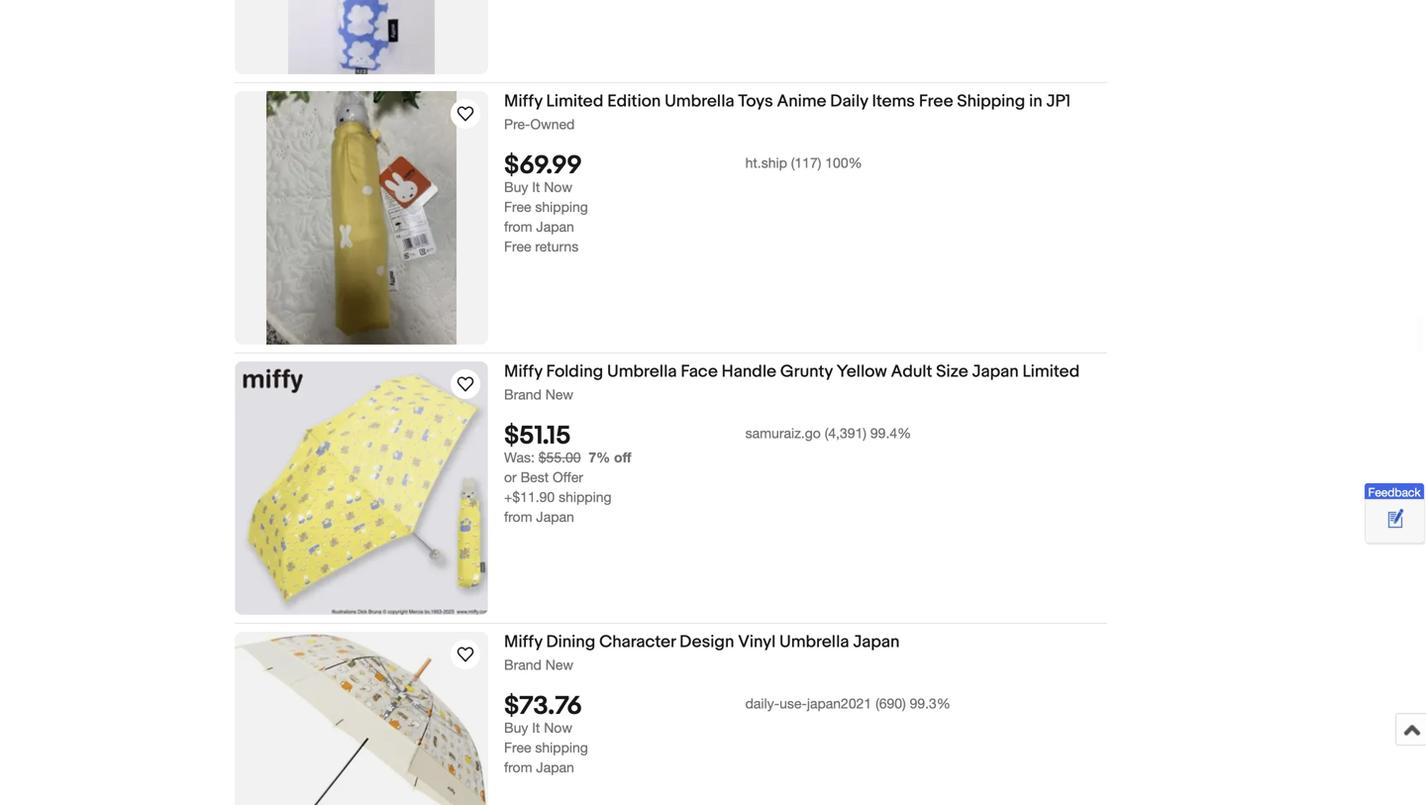 Task type: vqa. For each thing, say whether or not it's contained in the screenshot.
'shipping' inside the samuraiz.go (4,391) 99.4% Was: $55.00 7% off or Best Offer +$11.90 shipping from Japan
yes



Task type: locate. For each thing, give the bounding box(es) containing it.
shipping down offer
[[559, 489, 612, 506]]

miffy limited edition umbrella toys anime daily items free shipping in jp1 image
[[267, 91, 457, 345]]

folding
[[546, 362, 604, 382]]

umbrella inside miffy limited edition umbrella toys anime daily items free shipping in jp1 pre-owned
[[665, 91, 735, 112]]

1 vertical spatial new
[[546, 657, 574, 673]]

+$11.90
[[504, 489, 555, 506]]

now down dining
[[544, 720, 573, 736]]

umbrella left face
[[607, 362, 677, 382]]

new
[[546, 386, 574, 403], [546, 657, 574, 673]]

returns
[[535, 238, 579, 255]]

2 buy from the top
[[504, 720, 528, 736]]

japan down $73.76
[[536, 760, 574, 776]]

from
[[504, 219, 533, 235], [504, 509, 533, 525], [504, 760, 533, 776]]

watch miffy folding umbrella face handle grunty yellow adult size japan limited image
[[454, 373, 478, 396]]

2 now from the top
[[544, 720, 573, 736]]

brand up $51.15
[[504, 386, 542, 403]]

shipping down $73.76
[[535, 740, 588, 756]]

free down $73.76
[[504, 740, 532, 756]]

free
[[919, 91, 954, 112], [504, 199, 532, 215], [504, 238, 532, 255], [504, 740, 532, 756]]

shipping
[[535, 199, 588, 215], [559, 489, 612, 506], [535, 740, 588, 756]]

daily
[[831, 91, 869, 112]]

1 vertical spatial limited
[[1023, 362, 1080, 382]]

from down $69.99
[[504, 219, 533, 235]]

japan2021
[[807, 696, 872, 712]]

1 vertical spatial brand
[[504, 657, 542, 673]]

new down dining
[[546, 657, 574, 673]]

0 vertical spatial miffy
[[504, 91, 543, 112]]

buy inside ht.ship (117) 100% buy it now free shipping from japan free returns
[[504, 179, 528, 195]]

miffy for $73.76
[[504, 632, 543, 653]]

miffy left dining
[[504, 632, 543, 653]]

1 from from the top
[[504, 219, 533, 235]]

1 vertical spatial shipping
[[559, 489, 612, 506]]

0 vertical spatial now
[[544, 179, 573, 195]]

shipping inside ht.ship (117) 100% buy it now free shipping from japan free returns
[[535, 199, 588, 215]]

miffy folding umbrella face handle grunty yellow adult size japan limited brand new
[[504, 362, 1080, 403]]

handle
[[722, 362, 777, 382]]

best
[[521, 469, 549, 486]]

2 vertical spatial shipping
[[535, 740, 588, 756]]

2 new from the top
[[546, 657, 574, 673]]

from inside samuraiz.go (4,391) 99.4% was: $55.00 7% off or best offer +$11.90 shipping from japan
[[504, 509, 533, 525]]

$69.99
[[504, 151, 582, 182]]

1 vertical spatial miffy
[[504, 362, 543, 382]]

3 miffy from the top
[[504, 632, 543, 653]]

1 brand from the top
[[504, 386, 542, 403]]

0 vertical spatial umbrella
[[665, 91, 735, 112]]

buy inside daily-use-japan2021 (690) 99.3% buy it now free shipping from japan
[[504, 720, 528, 736]]

new down folding
[[546, 386, 574, 403]]

0 vertical spatial it
[[532, 179, 540, 195]]

2 miffy from the top
[[504, 362, 543, 382]]

miffy folding umbrella face handle grunty yellow adult size japan limited image
[[235, 362, 488, 615]]

3 from from the top
[[504, 760, 533, 776]]

limited up owned
[[546, 91, 604, 112]]

japan up returns
[[536, 219, 574, 235]]

shipping up returns
[[535, 199, 588, 215]]

now inside ht.ship (117) 100% buy it now free shipping from japan free returns
[[544, 179, 573, 195]]

1 vertical spatial from
[[504, 509, 533, 525]]

1 vertical spatial it
[[532, 720, 540, 736]]

99.4%
[[871, 425, 912, 442]]

daily-use-japan2021 (690) 99.3% buy it now free shipping from japan
[[504, 696, 951, 776]]

limited inside miffy limited edition umbrella toys anime daily items free shipping in jp1 pre-owned
[[546, 91, 604, 112]]

1 vertical spatial buy
[[504, 720, 528, 736]]

$73.76
[[504, 692, 583, 722]]

(690)
[[876, 696, 906, 712]]

miffy folding umbrella face handle grunty yellow adult size japan limited heading
[[504, 362, 1080, 382]]

brand up $73.76
[[504, 657, 542, 673]]

2 from from the top
[[504, 509, 533, 525]]

miffy inside miffy limited edition umbrella toys anime daily items free shipping in jp1 pre-owned
[[504, 91, 543, 112]]

miffy
[[504, 91, 543, 112], [504, 362, 543, 382], [504, 632, 543, 653]]

japan inside samuraiz.go (4,391) 99.4% was: $55.00 7% off or best offer +$11.90 shipping from japan
[[536, 509, 574, 525]]

0 vertical spatial shipping
[[535, 199, 588, 215]]

japan up the (690)
[[853, 632, 900, 653]]

miffy dining character design vinyl umbrella japan image
[[235, 635, 488, 806]]

(4,391)
[[825, 425, 867, 442]]

0 vertical spatial brand
[[504, 386, 542, 403]]

1 vertical spatial now
[[544, 720, 573, 736]]

0 vertical spatial limited
[[546, 91, 604, 112]]

1 buy from the top
[[504, 179, 528, 195]]

1 horizontal spatial limited
[[1023, 362, 1080, 382]]

2 vertical spatial miffy
[[504, 632, 543, 653]]

(117)
[[791, 155, 822, 171]]

limited inside the miffy folding umbrella face handle grunty yellow adult size japan limited brand new
[[1023, 362, 1080, 382]]

2 brand from the top
[[504, 657, 542, 673]]

toys
[[739, 91, 774, 112]]

umbrella left the toys
[[665, 91, 735, 112]]

anime
[[777, 91, 827, 112]]

umbrella right vinyl
[[780, 632, 850, 653]]

offer
[[553, 469, 583, 486]]

0 vertical spatial buy
[[504, 179, 528, 195]]

2 vertical spatial from
[[504, 760, 533, 776]]

umbrella
[[665, 91, 735, 112], [607, 362, 677, 382], [780, 632, 850, 653]]

1 it from the top
[[532, 179, 540, 195]]

miffy up pre-
[[504, 91, 543, 112]]

it
[[532, 179, 540, 195], [532, 720, 540, 736]]

japan right size
[[973, 362, 1019, 382]]

character
[[600, 632, 676, 653]]

1 now from the top
[[544, 179, 573, 195]]

watch miffy limited edition umbrella toys anime daily items free shipping in jp1 image
[[454, 102, 478, 126]]

from down +$11.90
[[504, 509, 533, 525]]

now up returns
[[544, 179, 573, 195]]

now
[[544, 179, 573, 195], [544, 720, 573, 736]]

watch miffy dining character design vinyl umbrella japan image
[[454, 643, 478, 667]]

from inside daily-use-japan2021 (690) 99.3% buy it now free shipping from japan
[[504, 760, 533, 776]]

japan inside miffy dining character design vinyl umbrella japan brand new
[[853, 632, 900, 653]]

miffy limited edition umbrella toys anime daily items free shipping in jp1 heading
[[504, 91, 1071, 112]]

from down $73.76
[[504, 760, 533, 776]]

buy
[[504, 179, 528, 195], [504, 720, 528, 736]]

99.3%
[[910, 696, 951, 712]]

ht.ship (117) 100% buy it now free shipping from japan free returns
[[504, 155, 863, 255]]

shipping inside samuraiz.go (4,391) 99.4% was: $55.00 7% off or best offer +$11.90 shipping from japan
[[559, 489, 612, 506]]

2 it from the top
[[532, 720, 540, 736]]

1 new from the top
[[546, 386, 574, 403]]

1 vertical spatial umbrella
[[607, 362, 677, 382]]

2 vertical spatial umbrella
[[780, 632, 850, 653]]

limited right size
[[1023, 362, 1080, 382]]

free inside miffy limited edition umbrella toys anime daily items free shipping in jp1 pre-owned
[[919, 91, 954, 112]]

free inside daily-use-japan2021 (690) 99.3% buy it now free shipping from japan
[[504, 740, 532, 756]]

shipping inside daily-use-japan2021 (690) 99.3% buy it now free shipping from japan
[[535, 740, 588, 756]]

samuraiz.go (4,391) 99.4% was: $55.00 7% off or best offer +$11.90 shipping from japan
[[504, 425, 912, 525]]

miffy for $69.99
[[504, 91, 543, 112]]

0 vertical spatial new
[[546, 386, 574, 403]]

brand
[[504, 386, 542, 403], [504, 657, 542, 673]]

japan down +$11.90
[[536, 509, 574, 525]]

1 miffy from the top
[[504, 91, 543, 112]]

japan
[[536, 219, 574, 235], [973, 362, 1019, 382], [536, 509, 574, 525], [853, 632, 900, 653], [536, 760, 574, 776]]

0 vertical spatial from
[[504, 219, 533, 235]]

miffy left folding
[[504, 362, 543, 382]]

limited
[[546, 91, 604, 112], [1023, 362, 1080, 382]]

miffy inside miffy dining character design vinyl umbrella japan brand new
[[504, 632, 543, 653]]

daily-
[[746, 696, 780, 712]]

dining
[[546, 632, 596, 653]]

design
[[680, 632, 735, 653]]

free right items
[[919, 91, 954, 112]]

0 horizontal spatial limited
[[546, 91, 604, 112]]

miffy inside the miffy folding umbrella face handle grunty yellow adult size japan limited brand new
[[504, 362, 543, 382]]



Task type: describe. For each thing, give the bounding box(es) containing it.
miffy dining character design vinyl umbrella japan link
[[504, 632, 1108, 656]]

japan inside daily-use-japan2021 (690) 99.3% buy it now free shipping from japan
[[536, 760, 574, 776]]

japan inside ht.ship (117) 100% buy it now free shipping from japan free returns
[[536, 219, 574, 235]]

face
[[681, 362, 718, 382]]

grunty
[[781, 362, 833, 382]]

miffy folding umbrella face handle grunty yellow adult size japan limited link
[[504, 362, 1108, 386]]

size
[[937, 362, 969, 382]]

use-
[[780, 696, 807, 712]]

adult
[[891, 362, 933, 382]]

ht.ship
[[746, 155, 788, 171]]

off
[[614, 450, 632, 466]]

100%
[[826, 155, 863, 171]]

umbrella inside miffy dining character design vinyl umbrella japan brand new
[[780, 632, 850, 653]]

from inside ht.ship (117) 100% buy it now free shipping from japan free returns
[[504, 219, 533, 235]]

in
[[1030, 91, 1043, 112]]

7%
[[589, 450, 610, 466]]

miffy for $51.15
[[504, 362, 543, 382]]

owned
[[531, 116, 575, 132]]

free left returns
[[504, 238, 532, 255]]

miffy dining character design vinyl umbrella japan heading
[[504, 632, 900, 653]]

miffy dining character design vinyl umbrella japan brand new
[[504, 632, 900, 673]]

samuraiz.go
[[746, 425, 821, 442]]

brand inside the miffy folding umbrella face handle grunty yellow adult size japan limited brand new
[[504, 386, 542, 403]]

was:
[[504, 450, 535, 466]]

brand inside miffy dining character design vinyl umbrella japan brand new
[[504, 657, 542, 673]]

it inside ht.ship (117) 100% buy it now free shipping from japan free returns
[[532, 179, 540, 195]]

new inside miffy dining character design vinyl umbrella japan brand new
[[546, 657, 574, 673]]

feedback
[[1369, 485, 1421, 499]]

japan inside the miffy folding umbrella face handle grunty yellow adult size japan limited brand new
[[973, 362, 1019, 382]]

now inside daily-use-japan2021 (690) 99.3% buy it now free shipping from japan
[[544, 720, 573, 736]]

edition
[[608, 91, 661, 112]]

new inside the miffy folding umbrella face handle grunty yellow adult size japan limited brand new
[[546, 386, 574, 403]]

or
[[504, 469, 517, 486]]

$51.15
[[504, 421, 571, 452]]

umbrella inside the miffy folding umbrella face handle grunty yellow adult size japan limited brand new
[[607, 362, 677, 382]]

$55.00
[[539, 450, 581, 466]]

shipping
[[958, 91, 1026, 112]]

jp1
[[1047, 91, 1071, 112]]

miffy limited edition umbrella toys anime daily items free shipping in jp1 pre-owned
[[504, 91, 1071, 132]]

free down $69.99
[[504, 199, 532, 215]]

miffy limited edition umbrella toys anime daily items free shipping in jp1 link
[[504, 91, 1108, 115]]

items
[[872, 91, 916, 112]]

pre-
[[504, 116, 531, 132]]

miffy limited edition umbrella toys anime daily items free shipping in jp15 image
[[289, 0, 435, 74]]

vinyl
[[738, 632, 776, 653]]

yellow
[[837, 362, 888, 382]]

it inside daily-use-japan2021 (690) 99.3% buy it now free shipping from japan
[[532, 720, 540, 736]]



